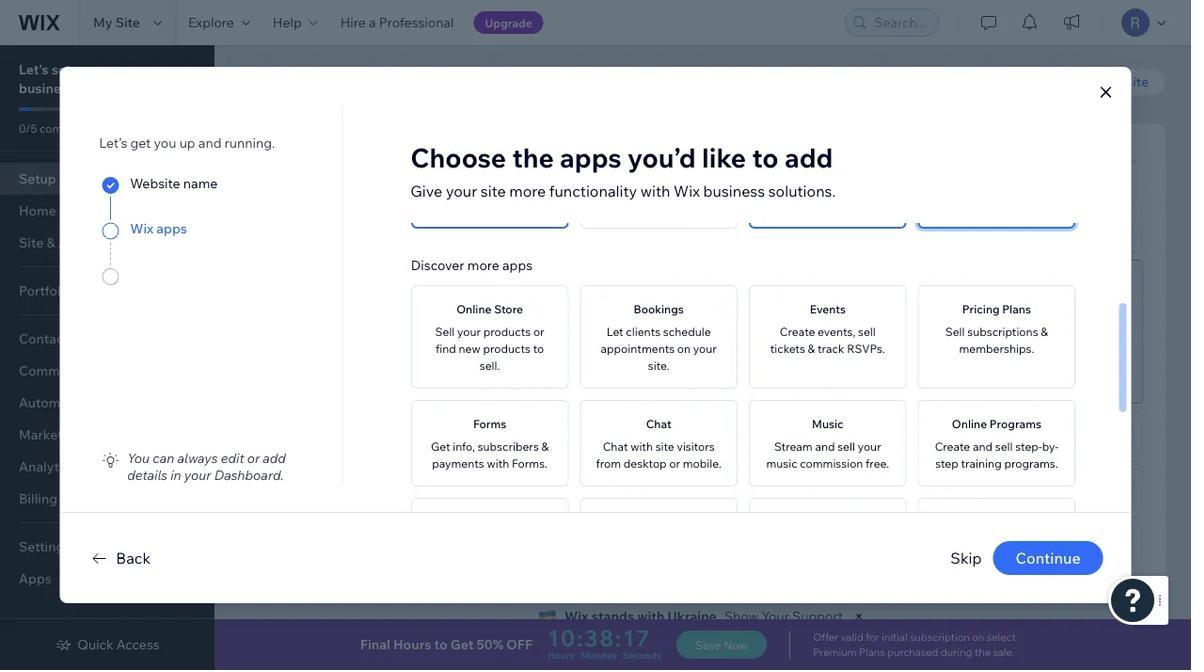 Task type: locate. For each thing, give the bounding box(es) containing it.
and up training
[[973, 440, 993, 454]]

your inside choose the apps you'd like to add give your site more functionality with wix business solutions.
[[446, 182, 477, 201]]

1 add from the left
[[299, 425, 325, 442]]

sell for events,
[[858, 325, 876, 339]]

apps for choose
[[560, 141, 622, 174]]

on inside bookings let clients schedule appointments on your site.
[[677, 342, 691, 356]]

the left sale.
[[975, 646, 991, 659]]

1 vertical spatial plans
[[859, 646, 885, 659]]

0 vertical spatial now
[[1090, 221, 1118, 238]]

and inside music stream and sell your music commission free.
[[815, 440, 835, 454]]

0 vertical spatial the
[[512, 141, 554, 174]]

let's down welcome,
[[263, 150, 301, 171]]

training
[[961, 457, 1002, 471]]

up up completed
[[74, 61, 90, 78]]

1 horizontal spatial online
[[952, 417, 987, 431]]

1 horizontal spatial sell
[[945, 325, 965, 339]]

help button
[[262, 0, 329, 45]]

your up 'new' on the bottom left of the page
[[457, 325, 481, 339]]

online for and
[[952, 417, 987, 431]]

set right running.
[[305, 150, 330, 171]]

bookings
[[634, 302, 684, 316]]

0 horizontal spatial update
[[299, 221, 345, 238]]

choose
[[411, 141, 507, 174]]

&
[[1041, 325, 1048, 339], [808, 342, 815, 356], [541, 440, 549, 454]]

0 horizontal spatial online
[[456, 302, 491, 316]]

let's get you up and running.
[[99, 135, 275, 151]]

back
[[116, 549, 151, 567]]

2 vertical spatial site
[[655, 440, 674, 454]]

1 horizontal spatial site
[[481, 182, 506, 201]]

1 horizontal spatial add
[[1045, 425, 1071, 442]]

online for your
[[456, 302, 491, 316]]

music
[[766, 457, 797, 471]]

0/5
[[19, 121, 37, 135]]

2 vertical spatial let's
[[647, 354, 676, 370]]

step-
[[1015, 440, 1042, 454]]

add inside button
[[1045, 425, 1071, 442]]

sell for sell subscriptions & memberships.
[[945, 325, 965, 339]]

online programs create and sell step-by- step training programs.
[[935, 417, 1059, 471]]

add a project to your portfolio
[[299, 425, 483, 442]]

add for add a project to your portfolio
[[299, 425, 325, 442]]

site left type on the left of the page
[[378, 221, 400, 238]]

1 horizontal spatial more
[[509, 182, 546, 201]]

like
[[702, 141, 747, 174]]

1 horizontal spatial sell
[[858, 325, 876, 339]]

0 vertical spatial let's set up your business
[[19, 61, 122, 96]]

& left track
[[808, 342, 815, 356]]

mobile.
[[683, 457, 721, 471]]

wix left the stands
[[565, 608, 589, 625]]

and left running.
[[198, 135, 222, 151]]

with down subscribers
[[487, 457, 509, 471]]

plans inside pricing plans sell subscriptions & memberships.
[[1002, 302, 1031, 316]]

0 horizontal spatial on
[[677, 342, 691, 356]]

forms get info, subscribers & payments with forms.
[[431, 417, 549, 471]]

online left store
[[456, 302, 491, 316]]

hours for final
[[393, 636, 432, 653]]

1 horizontal spatial up
[[179, 135, 195, 151]]

1 horizontal spatial or
[[533, 325, 544, 339]]

0 horizontal spatial now
[[724, 638, 748, 652]]

wix inside choose the apps you'd like to add give your site more functionality with wix business solutions.
[[674, 182, 700, 201]]

0 horizontal spatial site
[[378, 221, 400, 238]]

0 vertical spatial set
[[51, 61, 71, 78]]

your down the my
[[93, 61, 122, 78]]

products up sell.
[[483, 342, 530, 356]]

site inside chat chat with site visitors from desktop or mobile.
[[655, 440, 674, 454]]

to inside online store sell your products or find new products to sell.
[[533, 342, 544, 356]]

2 update from the left
[[1041, 221, 1087, 238]]

0 horizontal spatial the
[[512, 141, 554, 174]]

2 vertical spatial business
[[704, 182, 765, 201]]

hours right final
[[393, 636, 432, 653]]

new
[[458, 342, 480, 356]]

more right the discover
[[467, 257, 499, 274]]

it
[[527, 316, 535, 333]]

your
[[93, 61, 122, 78], [358, 150, 395, 171], [446, 182, 477, 201], [348, 221, 375, 238], [329, 316, 357, 333], [457, 325, 481, 339], [693, 342, 717, 356], [400, 425, 428, 442], [858, 440, 881, 454], [184, 467, 211, 483], [345, 478, 373, 495]]

domain up find
[[407, 316, 454, 333]]

business up 0/5 completed at top left
[[19, 80, 75, 96]]

1 update from the left
[[299, 221, 345, 238]]

0 vertical spatial wix
[[674, 182, 700, 201]]

1 vertical spatial on
[[973, 631, 985, 644]]

let's left go
[[647, 354, 676, 370]]

design site inside design site button
[[1047, 478, 1118, 495]]

site
[[481, 182, 506, 201], [378, 221, 400, 238], [655, 440, 674, 454]]

1 vertical spatial let's
[[263, 150, 301, 171]]

2 vertical spatial &
[[541, 440, 549, 454]]

to right like
[[752, 141, 779, 174]]

up right you
[[179, 135, 195, 151]]

a
[[369, 14, 376, 31], [356, 272, 363, 289], [552, 316, 559, 333], [328, 425, 335, 442]]

0 horizontal spatial add
[[299, 425, 325, 442]]

site inside design site "link"
[[1125, 73, 1149, 90]]

1 horizontal spatial hours
[[548, 649, 575, 661]]

automations link
[[0, 387, 215, 419]]

up
[[74, 61, 90, 78], [179, 135, 195, 151], [333, 150, 354, 171]]

design inside button
[[1047, 478, 1091, 495]]

appointments
[[601, 342, 675, 356]]

and
[[198, 135, 222, 151], [457, 316, 480, 333], [815, 440, 835, 454], [973, 440, 993, 454]]

1 vertical spatial create
[[935, 440, 970, 454]]

programs.
[[1004, 457, 1058, 471]]

with right the stands
[[637, 608, 665, 625]]

0 horizontal spatial business
[[19, 80, 75, 96]]

get left info,
[[431, 440, 450, 454]]

add
[[299, 425, 325, 442], [1045, 425, 1071, 442]]

wix down you'd
[[674, 182, 700, 201]]

chat up desktop
[[646, 417, 671, 431]]

up inside let's set up your business
[[74, 61, 90, 78]]

sale.
[[993, 646, 1015, 659]]

1 horizontal spatial update
[[1041, 221, 1087, 238]]

get
[[431, 440, 450, 454], [1046, 531, 1068, 547], [451, 636, 474, 653]]

& inside events create events, sell tickets & track rsvps.
[[808, 342, 815, 356]]

create up tickets
[[780, 325, 815, 339]]

1 horizontal spatial apps
[[502, 257, 532, 274]]

products down store
[[483, 325, 531, 339]]

more left functionality
[[509, 182, 546, 201]]

0 horizontal spatial sell
[[837, 440, 855, 454]]

products
[[483, 325, 531, 339], [483, 342, 530, 356]]

site down choose
[[481, 182, 506, 201]]

a left custom
[[356, 272, 363, 289]]

1 vertical spatial the
[[975, 646, 991, 659]]

plans down for
[[859, 646, 885, 659]]

in inside you can always edit or add details in your dashboard.
[[170, 467, 181, 483]]

1 horizontal spatial plans
[[1002, 302, 1031, 316]]

1 horizontal spatial add
[[785, 141, 834, 174]]

1 horizontal spatial let's set up your business
[[263, 150, 470, 171]]

sell inside music stream and sell your music commission free.
[[837, 440, 855, 454]]

update inside button
[[1041, 221, 1087, 238]]

0 horizontal spatial apps
[[157, 220, 187, 237]]

0 vertical spatial design site
[[1078, 73, 1149, 90]]

get started
[[1046, 531, 1118, 547]]

payments
[[432, 457, 484, 471]]

create up the step
[[935, 440, 970, 454]]

apps inside choose the apps you'd like to add give your site more functionality with wix business solutions.
[[560, 141, 622, 174]]

1 horizontal spatial now
[[1090, 221, 1118, 238]]

1 vertical spatial add
[[263, 450, 286, 466]]

your
[[762, 608, 790, 625]]

in down can at bottom
[[170, 467, 181, 483]]

hours
[[393, 636, 432, 653], [548, 649, 575, 661]]

save
[[696, 638, 722, 652]]

1 vertical spatial chat
[[603, 440, 628, 454]]

business
[[19, 80, 75, 96], [399, 150, 470, 171], [704, 182, 765, 201]]

2 sell from the left
[[945, 325, 965, 339]]

give
[[411, 182, 443, 201]]

music
[[812, 417, 843, 431]]

sell inside online store sell your products or find new products to sell.
[[435, 325, 454, 339]]

plans up subscriptions
[[1002, 302, 1031, 316]]

1 sell from the left
[[435, 325, 454, 339]]

or left few
[[533, 325, 544, 339]]

0 horizontal spatial more
[[467, 257, 499, 274]]

0 horizontal spatial wix
[[130, 220, 154, 237]]

0 horizontal spatial site
[[115, 14, 140, 31]]

0 vertical spatial add
[[785, 141, 834, 174]]

sell up find
[[435, 325, 454, 339]]

stands
[[592, 608, 634, 625]]

to inside choose the apps you'd like to add give your site more functionality with wix business solutions.
[[752, 141, 779, 174]]

apps down 'website name'
[[157, 220, 187, 237]]

select
[[987, 631, 1016, 644]]

1 vertical spatial in
[[170, 467, 181, 483]]

your down choose
[[446, 182, 477, 201]]

your left website
[[345, 478, 373, 495]]

track
[[818, 342, 844, 356]]

name
[[183, 175, 218, 191]]

site up desktop
[[655, 440, 674, 454]]

with inside chat chat with site visitors from desktop or mobile.
[[630, 440, 653, 454]]

get up the continue
[[1046, 531, 1068, 547]]

0 vertical spatial in
[[538, 316, 549, 333]]

in right it
[[538, 316, 549, 333]]

0 vertical spatial domain
[[416, 272, 463, 289]]

you
[[154, 135, 176, 151]]

a right hire
[[369, 14, 376, 31]]

a left project
[[328, 425, 335, 442]]

events
[[810, 302, 846, 316]]

2 vertical spatial wix
[[565, 608, 589, 625]]

add project
[[1045, 425, 1118, 442]]

let's set up your business up completed
[[19, 61, 122, 96]]

& inside pricing plans sell subscriptions & memberships.
[[1041, 325, 1048, 339]]

& for pricing plans sell subscriptions & memberships.
[[1041, 325, 1048, 339]]

more
[[509, 182, 546, 201], [467, 257, 499, 274]]

& inside 'forms get info, subscribers & payments with forms.'
[[541, 440, 549, 454]]

set up 0/5 completed at top left
[[51, 61, 71, 78]]

programs
[[990, 417, 1042, 431]]

hours inside 10:38:17 hours minutes seconds
[[548, 649, 575, 661]]

create
[[780, 325, 815, 339], [935, 440, 970, 454]]

2 add from the left
[[1045, 425, 1071, 442]]

hours for 10:38:17
[[548, 649, 575, 661]]

0 vertical spatial apps
[[560, 141, 622, 174]]

with up desktop
[[630, 440, 653, 454]]

domain up 'find your perfect domain and secure it in a few clicks.'
[[416, 272, 463, 289]]

get
[[130, 135, 151, 151]]

dashboard.
[[214, 467, 284, 483]]

on inside offer valid for initial subscription on select premium plans purchased during the sale.
[[973, 631, 985, 644]]

with
[[641, 182, 671, 201], [630, 440, 653, 454], [487, 457, 509, 471], [637, 608, 665, 625]]

or up dashboard.
[[247, 450, 260, 466]]

your up 'free.'
[[858, 440, 881, 454]]

my site
[[93, 14, 140, 31]]

2 vertical spatial apps
[[502, 257, 532, 274]]

my
[[93, 14, 112, 31]]

a for connect a custom domain
[[356, 272, 363, 289]]

sell down pricing
[[945, 325, 965, 339]]

sell up commission
[[837, 440, 855, 454]]

0 horizontal spatial sell
[[435, 325, 454, 339]]

chat up from
[[603, 440, 628, 454]]

design
[[1078, 73, 1122, 90], [299, 478, 342, 495], [1047, 478, 1091, 495]]

1 horizontal spatial chat
[[646, 417, 671, 431]]

add inside you can always edit or add details in your dashboard.
[[263, 450, 286, 466]]

1 vertical spatial site
[[378, 221, 400, 238]]

your down schedule
[[693, 342, 717, 356]]

2 horizontal spatial let's
[[647, 354, 676, 370]]

business inside choose the apps you'd like to add give your site more functionality with wix business solutions.
[[704, 182, 765, 201]]

0 vertical spatial create
[[780, 325, 815, 339]]

sell left step-
[[995, 440, 1013, 454]]

business down like
[[704, 182, 765, 201]]

go
[[679, 354, 697, 370]]

premium
[[813, 646, 857, 659]]

you
[[127, 450, 150, 466]]

automations
[[19, 394, 99, 411]]

let's up "0/5"
[[19, 61, 49, 78]]

2 horizontal spatial or
[[669, 457, 680, 471]]

0 vertical spatial online
[[456, 302, 491, 316]]

apps up store
[[502, 257, 532, 274]]

0 vertical spatial more
[[509, 182, 546, 201]]

1 horizontal spatial create
[[935, 440, 970, 454]]

sell inside events create events, sell tickets & track rsvps.
[[858, 325, 876, 339]]

find
[[435, 342, 456, 356]]

1 vertical spatial design site
[[1047, 478, 1118, 495]]

2 horizontal spatial up
[[333, 150, 354, 171]]

on
[[677, 342, 691, 356], [973, 631, 985, 644]]

& up forms.
[[541, 440, 549, 454]]

your inside you can always edit or add details in your dashboard.
[[184, 467, 211, 483]]

rsvps.
[[847, 342, 885, 356]]

or inside chat chat with site visitors from desktop or mobile.
[[669, 457, 680, 471]]

up up update your site type
[[333, 150, 354, 171]]

the up functionality
[[512, 141, 554, 174]]

add up dashboard.
[[263, 450, 286, 466]]

with down you'd
[[641, 182, 671, 201]]

0 vertical spatial business
[[19, 80, 75, 96]]

sell up rsvps.
[[858, 325, 876, 339]]

your up update your site type
[[358, 150, 395, 171]]

& right subscriptions
[[1041, 325, 1048, 339]]

site inside choose the apps you'd like to add give your site more functionality with wix business solutions.
[[481, 182, 506, 201]]

2 horizontal spatial site
[[655, 440, 674, 454]]

1 horizontal spatial &
[[808, 342, 815, 356]]

professional
[[379, 14, 454, 31]]

0 horizontal spatial let's set up your business
[[19, 61, 122, 96]]

0 horizontal spatial up
[[74, 61, 90, 78]]

0 horizontal spatial set
[[51, 61, 71, 78]]

show
[[725, 608, 759, 625]]

on left 'select'
[[973, 631, 985, 644]]

1 horizontal spatial site
[[1094, 478, 1118, 495]]

1 vertical spatial more
[[467, 257, 499, 274]]

connect a custom domain
[[299, 272, 463, 289]]

& for forms get info, subscribers & payments with forms.
[[541, 440, 549, 454]]

get left 50%
[[451, 636, 474, 653]]

domain
[[416, 272, 463, 289], [407, 316, 454, 333]]

discover
[[411, 257, 464, 274]]

hours left minutes
[[548, 649, 575, 661]]

your down always
[[184, 467, 211, 483]]

sell for and
[[837, 440, 855, 454]]

2 vertical spatial get
[[451, 636, 474, 653]]

2 horizontal spatial business
[[704, 182, 765, 201]]

your inside sidebar element
[[93, 61, 122, 78]]

0 vertical spatial site
[[481, 182, 506, 201]]

hire
[[340, 14, 366, 31]]

in for your
[[170, 467, 181, 483]]

apps for discover
[[502, 257, 532, 274]]

help
[[273, 14, 302, 31]]

0 vertical spatial on
[[677, 342, 691, 356]]

add left project
[[299, 425, 325, 442]]

site
[[115, 14, 140, 31], [1125, 73, 1149, 90], [1094, 478, 1118, 495]]

site inside design site button
[[1094, 478, 1118, 495]]

more inside choose the apps you'd like to add give your site more functionality with wix business solutions.
[[509, 182, 546, 201]]

create inside the online programs create and sell step-by- step training programs.
[[935, 440, 970, 454]]

get inside 'forms get info, subscribers & payments with forms.'
[[431, 440, 450, 454]]

0 vertical spatial products
[[483, 325, 531, 339]]

0 horizontal spatial create
[[780, 325, 815, 339]]

let's set up your business inside sidebar element
[[19, 61, 122, 96]]

add inside choose the apps you'd like to add give your site more functionality with wix business solutions.
[[785, 141, 834, 174]]

and up 'new' on the bottom left of the page
[[457, 316, 480, 333]]

home link
[[0, 195, 215, 227]]

domain for custom
[[416, 272, 463, 289]]

online up training
[[952, 417, 987, 431]]

let's
[[19, 61, 49, 78], [263, 150, 301, 171], [647, 354, 676, 370]]

or inside online store sell your products or find new products to sell.
[[533, 325, 544, 339]]

design site inside design site "link"
[[1078, 73, 1149, 90]]

online inside the online programs create and sell step-by- step training programs.
[[952, 417, 987, 431]]

you'd
[[628, 141, 696, 174]]

sell inside pricing plans sell subscriptions & memberships.
[[945, 325, 965, 339]]

add right step-
[[1045, 425, 1071, 442]]

in for a
[[538, 316, 549, 333]]

let's inside sidebar element
[[19, 61, 49, 78]]

0 horizontal spatial or
[[247, 450, 260, 466]]

0 horizontal spatial let's
[[19, 61, 49, 78]]

1 vertical spatial &
[[808, 342, 815, 356]]

2 vertical spatial site
[[1094, 478, 1118, 495]]

your up connect a custom domain
[[348, 221, 375, 238]]

wix
[[674, 182, 700, 201], [130, 220, 154, 237], [565, 608, 589, 625]]

type
[[403, 221, 431, 238]]

on down schedule
[[677, 342, 691, 356]]

wix stands with ukraine show your support
[[565, 608, 843, 625]]

2 horizontal spatial sell
[[995, 440, 1013, 454]]

2 horizontal spatial site
[[1125, 73, 1149, 90]]

0 vertical spatial let's
[[19, 61, 49, 78]]

to down it
[[533, 342, 544, 356]]

1 horizontal spatial wix
[[565, 608, 589, 625]]

1 vertical spatial site
[[1125, 73, 1149, 90]]

business up give at the top left
[[399, 150, 470, 171]]

online inside online store sell your products or find new products to sell.
[[456, 302, 491, 316]]

let's set up your business up give at the top left
[[263, 150, 470, 171]]

2 horizontal spatial wix
[[674, 182, 700, 201]]

0 horizontal spatial in
[[170, 467, 181, 483]]

welcome, ruby
[[240, 68, 435, 101]]

and up commission
[[815, 440, 835, 454]]

or down visitors
[[669, 457, 680, 471]]

set inside let's set up your business
[[51, 61, 71, 78]]

2 horizontal spatial &
[[1041, 325, 1048, 339]]

add up solutions.
[[785, 141, 834, 174]]

sell
[[435, 325, 454, 339], [945, 325, 965, 339]]

wix down website
[[130, 220, 154, 237]]

0 vertical spatial get
[[431, 440, 450, 454]]

save now button
[[677, 631, 767, 659]]

solutions.
[[769, 182, 836, 201]]

hire a professional
[[340, 14, 454, 31]]

apps up functionality
[[560, 141, 622, 174]]

0 horizontal spatial hours
[[393, 636, 432, 653]]

1 horizontal spatial on
[[973, 631, 985, 644]]



Task type: vqa. For each thing, say whether or not it's contained in the screenshot.


Task type: describe. For each thing, give the bounding box(es) containing it.
design site link
[[1044, 68, 1166, 96]]

site.
[[648, 359, 669, 373]]

update for update now
[[1041, 221, 1087, 238]]

or inside you can always edit or add details in your dashboard.
[[247, 450, 260, 466]]

0 vertical spatial site
[[115, 14, 140, 31]]

on for select
[[973, 631, 985, 644]]

now for update now
[[1090, 221, 1118, 238]]

0 horizontal spatial chat
[[603, 440, 628, 454]]

the inside offer valid for initial subscription on select premium plans purchased during the sale.
[[975, 646, 991, 659]]

your inside bookings let clients schedule appointments on your site.
[[693, 342, 717, 356]]

ukraine
[[668, 608, 717, 625]]

update for update your site type
[[299, 221, 345, 238]]

for
[[866, 631, 880, 644]]

always
[[177, 450, 218, 466]]

step
[[935, 457, 959, 471]]

discover more apps
[[411, 257, 532, 274]]

by-
[[1042, 440, 1059, 454]]

running.
[[225, 135, 275, 151]]

portfolio
[[431, 425, 483, 442]]

1 vertical spatial apps
[[157, 220, 187, 237]]

1 vertical spatial let's set up your business
[[263, 150, 470, 171]]

1 vertical spatial products
[[483, 342, 530, 356]]

e.g., mystunningwebsite.com field
[[323, 349, 608, 376]]

create inside events create events, sell tickets & track rsvps.
[[780, 325, 815, 339]]

sell inside the online programs create and sell step-by- step training programs.
[[995, 440, 1013, 454]]

add project button
[[1028, 420, 1135, 448]]

get inside button
[[1046, 531, 1068, 547]]

add for add project
[[1045, 425, 1071, 442]]

get started button
[[1029, 525, 1135, 553]]

setup link
[[0, 163, 215, 195]]

free.
[[866, 457, 889, 471]]

choose the apps you'd like to add give your site more functionality with wix business solutions.
[[411, 141, 836, 201]]

wix for wix apps
[[130, 220, 154, 237]]

events create events, sell tickets & track rsvps.
[[770, 302, 885, 356]]

initial
[[882, 631, 908, 644]]

a left few
[[552, 316, 559, 333]]

1 vertical spatial business
[[399, 150, 470, 171]]

sidebar element
[[0, 45, 215, 670]]

a for add a project to your portfolio
[[328, 425, 335, 442]]

final
[[360, 636, 391, 653]]

1 horizontal spatial let's
[[263, 150, 301, 171]]

started
[[1071, 531, 1118, 547]]

music stream and sell your music commission free.
[[766, 417, 889, 471]]

few
[[562, 316, 584, 333]]

desktop
[[623, 457, 667, 471]]

now for save now
[[724, 638, 748, 652]]

stream
[[774, 440, 813, 454]]

with inside 'forms get info, subscribers & payments with forms.'
[[487, 457, 509, 471]]

can
[[153, 450, 174, 466]]

with inside choose the apps you'd like to add give your site more functionality with wix business solutions.
[[641, 182, 671, 201]]

let's go button
[[630, 348, 714, 377]]

0/5 completed
[[19, 121, 96, 135]]

off
[[507, 636, 533, 653]]

custom
[[366, 272, 413, 289]]

and inside the online programs create and sell step-by- step training programs.
[[973, 440, 993, 454]]

1 horizontal spatial set
[[305, 150, 330, 171]]

your right 'find'
[[329, 316, 357, 333]]

to left 50%
[[435, 636, 448, 653]]

online store sell your products or find new products to sell.
[[435, 302, 544, 373]]

update your site type
[[299, 221, 431, 238]]

explore
[[188, 14, 234, 31]]

pricing
[[962, 302, 1000, 316]]

clients
[[626, 325, 660, 339]]

plans inside offer valid for initial subscription on select premium plans purchased during the sale.
[[859, 646, 885, 659]]

sell.
[[479, 359, 500, 373]]

home
[[19, 202, 56, 219]]

continue button
[[994, 541, 1104, 575]]

upgrade button
[[474, 11, 544, 34]]

ruby
[[369, 68, 435, 101]]

setup
[[19, 170, 56, 187]]

quick access button
[[55, 636, 160, 653]]

quick
[[78, 636, 114, 653]]

design inside "link"
[[1078, 73, 1122, 90]]

sell for sell your products or find new products to sell.
[[435, 325, 454, 339]]

show your support button
[[725, 608, 843, 625]]

seconds
[[623, 649, 662, 661]]

clicks.
[[587, 316, 624, 333]]

to right project
[[385, 425, 397, 442]]

website
[[376, 478, 424, 495]]

let's inside button
[[647, 354, 676, 370]]

chat chat with site visitors from desktop or mobile.
[[596, 417, 721, 471]]

upgrade
[[485, 16, 533, 30]]

business inside sidebar element
[[19, 80, 75, 96]]

on for your
[[677, 342, 691, 356]]

wix apps
[[130, 220, 187, 237]]

subscriptions
[[967, 325, 1038, 339]]

forms
[[473, 417, 506, 431]]

design your website
[[299, 478, 424, 495]]

schedule
[[663, 325, 711, 339]]

purchased
[[888, 646, 939, 659]]

project
[[1074, 425, 1118, 442]]

from
[[596, 457, 621, 471]]

save now
[[696, 638, 748, 652]]

the inside choose the apps you'd like to add give your site more functionality with wix business solutions.
[[512, 141, 554, 174]]

domain for perfect
[[407, 316, 454, 333]]

your left portfolio
[[400, 425, 428, 442]]

settings
[[19, 538, 71, 555]]

website
[[130, 175, 180, 191]]

final hours to get 50% off
[[360, 636, 533, 653]]

perfect
[[360, 316, 404, 333]]

your inside online store sell your products or find new products to sell.
[[457, 325, 481, 339]]

update now
[[1041, 221, 1118, 238]]

let
[[606, 325, 623, 339]]

bookings let clients schedule appointments on your site.
[[601, 302, 717, 373]]

back button
[[88, 547, 151, 569]]

during
[[941, 646, 973, 659]]

access
[[117, 636, 160, 653]]

a for hire a professional
[[369, 14, 376, 31]]

your inside music stream and sell your music commission free.
[[858, 440, 881, 454]]

update now button
[[1024, 216, 1135, 244]]

welcome,
[[240, 68, 363, 101]]

completed
[[40, 121, 96, 135]]

10:38:17
[[548, 624, 651, 652]]

wix for wix stands with ukraine show your support
[[565, 608, 589, 625]]

project
[[338, 425, 382, 442]]

let's go
[[647, 354, 697, 370]]

support
[[793, 608, 843, 625]]

skip
[[951, 549, 982, 567]]

Search... field
[[869, 9, 933, 36]]

quick access
[[78, 636, 160, 653]]

commission
[[800, 457, 863, 471]]

minutes
[[581, 649, 617, 661]]

0 vertical spatial chat
[[646, 417, 671, 431]]



